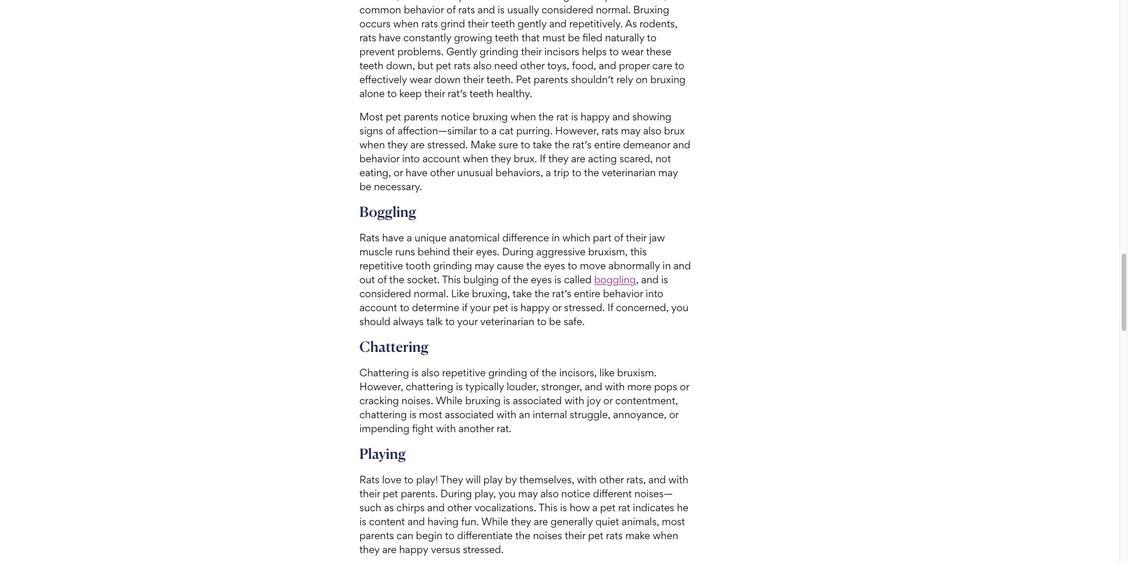 Task type: vqa. For each thing, say whether or not it's contained in the screenshot.
"Newsletter"
no



Task type: locate. For each thing, give the bounding box(es) containing it.
into
[[402, 153, 420, 165], [646, 288, 664, 300]]

grinding up louder, at the bottom of page
[[489, 367, 527, 379]]

1 rats from the top
[[360, 232, 380, 244]]

have up necessary.
[[406, 167, 428, 179]]

0 horizontal spatial account
[[360, 302, 397, 314]]

bruxing
[[651, 74, 686, 86], [473, 111, 508, 123], [466, 395, 501, 407]]

and down chirps
[[408, 516, 425, 528]]

0 vertical spatial grinding
[[480, 46, 519, 58]]

which
[[563, 232, 591, 244]]

0 vertical spatial in
[[577, 0, 585, 2]]

teeth down usually
[[491, 18, 515, 30]]

may down themselves,
[[519, 488, 538, 500]]

bruxing,
[[472, 288, 510, 300]]

1 vertical spatial rat
[[557, 111, 569, 123]]

stressed. inside , and is considered normal. like bruxing, take the rat's entire behavior into account to determine if your pet is happy or stressed. if concerned, you should always talk to your veterinarian to be safe.
[[564, 302, 605, 314]]

during down they
[[441, 488, 472, 500]]

1 vertical spatial chattering
[[360, 367, 409, 379]]

to inside "rats have a unique anatomical difference in which part of their jaw muscle runs behind their eyes. during aggressive bruxism, this repetitive tooth grinding may cause the eyes to move abnormally in and out of the socket. this bulging of the eyes is called"
[[568, 260, 578, 272]]

normal.
[[596, 4, 631, 16], [414, 288, 449, 300]]

unique
[[415, 232, 447, 244]]

a right the how
[[593, 502, 598, 514]]

repetitive inside "rats have a unique anatomical difference in which part of their jaw muscle runs behind their eyes. during aggressive bruxism, this repetitive tooth grinding may cause the eyes to move abnormally in and out of the socket. this bulging of the eyes is called"
[[360, 260, 403, 272]]

louder,
[[507, 381, 539, 393]]

their down the generally
[[565, 530, 586, 542]]

chattering inside 'chattering is also repetitive grinding of the incisors, like bruxism. however, chattering is typically louder, stronger, and with more pops or cracking noises. while bruxing is associated with joy or contentment, chattering is most associated with an internal struggle, annoyance, or impending fight with another rat.'
[[360, 367, 409, 379]]

2 vertical spatial grinding
[[489, 367, 527, 379]]

2 rats from the top
[[360, 474, 380, 486]]

0 vertical spatial rat
[[623, 0, 635, 2]]

gently
[[447, 46, 477, 58]]

of up grind
[[447, 4, 456, 16]]

occurs
[[360, 18, 391, 30]]

and left showing
[[613, 111, 630, 123]]

1 horizontal spatial as
[[518, 0, 528, 2]]

fun.
[[461, 516, 479, 528]]

in up aggressive
[[552, 232, 560, 244]]

0 vertical spatial account
[[423, 153, 460, 165]]

they down sure
[[491, 153, 511, 165]]

1 vertical spatial stressed.
[[564, 302, 605, 314]]

parents inside rats love to play! they will play by themselves, with other rats, and with their pet parents. during play, you may also notice different noises— such as chirps and other vocalizations. this is how a pet rat indicates he is content and having fun. while they are generally quiet animals, most parents can begin to differentiate the noises their pet rats make when they are happy versus stressed.
[[360, 530, 394, 542]]

1 horizontal spatial into
[[646, 288, 664, 300]]

1 horizontal spatial repetitive
[[442, 367, 486, 379]]

play!
[[416, 474, 438, 486]]

or left "commonly"
[[402, 0, 412, 2]]

is inside "most pet parents notice bruxing when the rat is happy and showing signs of affection—similar to a cat purring. however, rats may also brux when they are stressed. make sure to take the rat's entire demeanor and behavior into account when they brux. if they are acting scared, not eating, or have other unusual behaviors, a trip to the veterinarian may be necessary."
[[571, 111, 578, 123]]

a inside , or commonly referred to as "bruxing" in the pet rat world, is a common behavior of rats and is usually considered normal. bruxing occurs when rats grind their teeth gently and repetitively. as rodents, rats have constantly growing teeth that must be filed naturally to prevent problems. gently grinding their incisors helps to wear these teeth down, but pet rats also need other toys, food, and proper care to effectively wear down their teeth. pet parents shouldn't rely on bruxing alone to keep their rat's teeth healthy.
[[679, 0, 684, 2]]

with
[[605, 381, 625, 393], [565, 395, 585, 407], [497, 409, 517, 421], [436, 423, 456, 435], [577, 474, 597, 486], [669, 474, 689, 486]]

0 vertical spatial your
[[470, 302, 491, 314]]

rats for rats love to play! they will play by themselves, with other rats, and with their pet parents. during play, you may also notice different noises— such as chirps and other vocalizations. this is how a pet rat indicates he is content and having fun. while they are generally quiet animals, most parents can begin to differentiate the noises their pet rats make when they are happy versus stressed.
[[360, 474, 380, 486]]

0 horizontal spatial if
[[540, 153, 546, 165]]

other up "pet"
[[521, 60, 545, 72]]

2 vertical spatial rat's
[[552, 288, 572, 300]]

during up cause
[[502, 246, 534, 258]]

usually
[[508, 4, 539, 16]]

1 vertical spatial rats
[[360, 474, 380, 486]]

of up louder, at the bottom of page
[[530, 367, 539, 379]]

called
[[564, 274, 592, 286]]

0 vertical spatial chattering
[[406, 381, 454, 393]]

1 vertical spatial chattering
[[360, 409, 407, 421]]

this up the generally
[[539, 502, 558, 514]]

1 vertical spatial associated
[[445, 409, 494, 421]]

to left safe.
[[537, 316, 547, 328]]

their down down
[[425, 87, 445, 100]]

2 vertical spatial rat
[[618, 502, 631, 514]]

1 horizontal spatial veterinarian
[[602, 167, 656, 179]]

1 vertical spatial veterinarian
[[481, 316, 535, 328]]

1 horizontal spatial during
[[502, 246, 534, 258]]

have inside , or commonly referred to as "bruxing" in the pet rat world, is a common behavior of rats and is usually considered normal. bruxing occurs when rats grind their teeth gently and repetitively. as rodents, rats have constantly growing teeth that must be filed naturally to prevent problems. gently grinding their incisors helps to wear these teeth down, but pet rats also need other toys, food, and proper care to effectively wear down their teeth. pet parents shouldn't rely on bruxing alone to keep their rat's teeth healthy.
[[379, 32, 401, 44]]

1 horizontal spatial behavior
[[404, 4, 444, 16]]

0 vertical spatial while
[[436, 395, 463, 407]]

1 horizontal spatial however,
[[555, 125, 599, 137]]

an
[[519, 409, 530, 421]]

veterinarian
[[602, 167, 656, 179], [481, 316, 535, 328]]

to right the love
[[404, 474, 414, 486]]

also down themselves,
[[541, 488, 559, 500]]

have inside "rats have a unique anatomical difference in which part of their jaw muscle runs behind their eyes. during aggressive bruxism, this repetitive tooth grinding may cause the eyes to move abnormally in and out of the socket. this bulging of the eyes is called"
[[382, 232, 404, 244]]

also down showing
[[644, 125, 662, 137]]

and up noises—
[[649, 474, 666, 486]]

1 horizontal spatial most
[[662, 516, 685, 528]]

1 vertical spatial during
[[441, 488, 472, 500]]

having
[[428, 516, 459, 528]]

wear
[[622, 46, 644, 58], [410, 74, 432, 86]]

0 horizontal spatial wear
[[410, 74, 432, 86]]

1 vertical spatial if
[[608, 302, 614, 314]]

rodents,
[[640, 18, 678, 30]]

2 chattering from the top
[[360, 367, 409, 379]]

rats left the love
[[360, 474, 380, 486]]

a inside rats love to play! they will play by themselves, with other rats, and with their pet parents. during play, you may also notice different noises— such as chirps and other vocalizations. this is how a pet rat indicates he is content and having fun. while they are generally quiet animals, most parents can begin to differentiate the noises their pet rats make when they are happy versus stressed.
[[593, 502, 598, 514]]

they
[[388, 139, 408, 151], [491, 153, 511, 165], [549, 153, 569, 165], [511, 516, 531, 528], [360, 544, 380, 556]]

0 vertical spatial bruxing
[[651, 74, 686, 86]]

0 vertical spatial notice
[[441, 111, 470, 123]]

2 horizontal spatial in
[[663, 260, 671, 272]]

this
[[442, 274, 461, 286], [539, 502, 558, 514]]

wear down but
[[410, 74, 432, 86]]

2 vertical spatial behavior
[[603, 288, 643, 300]]

fight
[[412, 423, 434, 435]]

when down signs on the left top of the page
[[360, 139, 385, 151]]

2 horizontal spatial parents
[[534, 74, 569, 86]]

entire inside , and is considered normal. like bruxing, take the rat's entire behavior into account to determine if your pet is happy or stressed. if concerned, you should always talk to your veterinarian to be safe.
[[574, 288, 601, 300]]

veterinarian down scared,
[[602, 167, 656, 179]]

rats,
[[627, 474, 646, 486]]

0 horizontal spatial during
[[441, 488, 472, 500]]

is inside "rats have a unique anatomical difference in which part of their jaw muscle runs behind their eyes. during aggressive bruxism, this repetitive tooth grinding may cause the eyes to move abnormally in and out of the socket. this bulging of the eyes is called"
[[555, 274, 562, 286]]

considered down out on the left of the page
[[360, 288, 411, 300]]

1 horizontal spatial rat's
[[552, 288, 572, 300]]

have up prevent at the top of page
[[379, 32, 401, 44]]

1 horizontal spatial wear
[[622, 46, 644, 58]]

more
[[628, 381, 652, 393]]

1 vertical spatial ,
[[636, 274, 639, 286]]

1 vertical spatial have
[[406, 167, 428, 179]]

or down aggressive
[[552, 302, 562, 314]]

sure
[[499, 139, 518, 151]]

happy down the shouldn't
[[581, 111, 610, 123]]

rats inside "rats have a unique anatomical difference in which part of their jaw muscle runs behind their eyes. during aggressive bruxism, this repetitive tooth grinding may cause the eyes to move abnormally in and out of the socket. this bulging of the eyes is called"
[[360, 232, 380, 244]]

take
[[533, 139, 552, 151], [513, 288, 532, 300]]

0 vertical spatial rats
[[360, 232, 380, 244]]

0 vertical spatial stressed.
[[427, 139, 468, 151]]

1 horizontal spatial this
[[539, 502, 558, 514]]

normal. up repetitively.
[[596, 4, 631, 16]]

behavior inside "most pet parents notice bruxing when the rat is happy and showing signs of affection—similar to a cat purring. however, rats may also brux when they are stressed. make sure to take the rat's entire demeanor and behavior into account when they brux. if they are acting scared, not eating, or have other unusual behaviors, a trip to the veterinarian may be necessary."
[[360, 153, 400, 165]]

take down purring.
[[533, 139, 552, 151]]

0 vertical spatial most
[[419, 409, 442, 421]]

1 horizontal spatial if
[[608, 302, 614, 314]]

this
[[631, 246, 647, 258]]

account inside , and is considered normal. like bruxing, take the rat's entire behavior into account to determine if your pet is happy or stressed. if concerned, you should always talk to your veterinarian to be safe.
[[360, 302, 397, 314]]

eyes.
[[476, 246, 500, 258]]

2 horizontal spatial be
[[568, 32, 580, 44]]

into up concerned,
[[646, 288, 664, 300]]

1 vertical spatial happy
[[521, 302, 550, 314]]

1 vertical spatial considered
[[360, 288, 411, 300]]

repetitively.
[[570, 18, 623, 30]]

the inside rats love to play! they will play by themselves, with other rats, and with their pet parents. during play, you may also notice different noises— such as chirps and other vocalizations. this is how a pet rat indicates he is content and having fun. while they are generally quiet animals, most parents can begin to differentiate the noises their pet rats make when they are happy versus stressed.
[[516, 530, 531, 542]]

rat up as
[[623, 0, 635, 2]]

other left unusual on the left top of page
[[430, 167, 455, 179]]

if
[[540, 153, 546, 165], [608, 302, 614, 314]]

, for or
[[397, 0, 400, 2]]

abnormally
[[609, 260, 660, 272]]

the inside , and is considered normal. like bruxing, take the rat's entire behavior into account to determine if your pet is happy or stressed. if concerned, you should always talk to your veterinarian to be safe.
[[535, 288, 550, 300]]

also up teeth.
[[474, 60, 492, 72]]

talk
[[427, 316, 443, 328]]

this inside "rats have a unique anatomical difference in which part of their jaw muscle runs behind their eyes. during aggressive bruxism, this repetitive tooth grinding may cause the eyes to move abnormally in and out of the socket. this bulging of the eyes is called"
[[442, 274, 461, 286]]

2 vertical spatial parents
[[360, 530, 394, 542]]

2 vertical spatial bruxing
[[466, 395, 501, 407]]

2 vertical spatial in
[[663, 260, 671, 272]]

1 horizontal spatial be
[[549, 316, 561, 328]]

with up he
[[669, 474, 689, 486]]

the
[[588, 0, 603, 2], [539, 111, 554, 123], [555, 139, 570, 151], [584, 167, 599, 179], [527, 260, 542, 272], [390, 274, 405, 286], [513, 274, 528, 286], [535, 288, 550, 300], [542, 367, 557, 379], [516, 530, 531, 542]]

2 vertical spatial have
[[382, 232, 404, 244]]

rat down toys,
[[557, 111, 569, 123]]

this inside rats love to play! they will play by themselves, with other rats, and with their pet parents. during play, you may also notice different noises— such as chirps and other vocalizations. this is how a pet rat indicates he is content and having fun. while they are generally quiet animals, most parents can begin to differentiate the noises their pet rats make when they are happy versus stressed.
[[539, 502, 558, 514]]

1 horizontal spatial notice
[[562, 488, 591, 500]]

jaw
[[650, 232, 665, 244]]

1 vertical spatial normal.
[[414, 288, 449, 300]]

1 vertical spatial while
[[482, 516, 509, 528]]

boggling link
[[594, 274, 636, 286]]

entire up the acting
[[594, 139, 621, 151]]

veterinarian down bruxing,
[[481, 316, 535, 328]]

0 horizontal spatial veterinarian
[[481, 316, 535, 328]]

happy down cause
[[521, 302, 550, 314]]

while inside 'chattering is also repetitive grinding of the incisors, like bruxism. however, chattering is typically louder, stronger, and with more pops or cracking noises. while bruxing is associated with joy or contentment, chattering is most associated with an internal struggle, annoyance, or impending fight with another rat.'
[[436, 395, 463, 407]]

1 vertical spatial most
[[662, 516, 685, 528]]

0 vertical spatial chattering
[[360, 338, 429, 356]]

while
[[436, 395, 463, 407], [482, 516, 509, 528]]

1 horizontal spatial while
[[482, 516, 509, 528]]

pet down bruxing,
[[493, 302, 509, 314]]

take down cause
[[513, 288, 532, 300]]

0 horizontal spatial normal.
[[414, 288, 449, 300]]

1 vertical spatial take
[[513, 288, 532, 300]]

cause
[[497, 260, 524, 272]]

of
[[447, 4, 456, 16], [386, 125, 395, 137], [614, 232, 624, 244], [378, 274, 387, 286], [502, 274, 511, 286], [530, 367, 539, 379]]

bruxing up cat
[[473, 111, 508, 123]]

behavior
[[404, 4, 444, 16], [360, 153, 400, 165], [603, 288, 643, 300]]

pet right most
[[386, 111, 401, 123]]

0 horizontal spatial take
[[513, 288, 532, 300]]

rats inside rats love to play! they will play by themselves, with other rats, and with their pet parents. during play, you may also notice different noises— such as chirps and other vocalizations. this is how a pet rat indicates he is content and having fun. while they are generally quiet animals, most parents can begin to differentiate the noises their pet rats make when they are happy versus stressed.
[[606, 530, 623, 542]]

while inside rats love to play! they will play by themselves, with other rats, and with their pet parents. during play, you may also notice different noises— such as chirps and other vocalizations. this is how a pet rat indicates he is content and having fun. while they are generally quiet animals, most parents can begin to differentiate the noises their pet rats make when they are happy versus stressed.
[[482, 516, 509, 528]]

, inside , or commonly referred to as "bruxing" in the pet rat world, is a common behavior of rats and is usually considered normal. bruxing occurs when rats grind their teeth gently and repetitively. as rodents, rats have constantly growing teeth that must be filed naturally to prevent problems. gently grinding their incisors helps to wear these teeth down, but pet rats also need other toys, food, and proper care to effectively wear down their teeth. pet parents shouldn't rely on bruxing alone to keep their rat's teeth healthy.
[[397, 0, 400, 2]]

1 vertical spatial repetitive
[[442, 367, 486, 379]]

parents inside , or commonly referred to as "bruxing" in the pet rat world, is a common behavior of rats and is usually considered normal. bruxing occurs when rats grind their teeth gently and repetitively. as rodents, rats have constantly growing teeth that must be filed naturally to prevent problems. gently grinding their incisors helps to wear these teeth down, but pet rats also need other toys, food, and proper care to effectively wear down their teeth. pet parents shouldn't rely on bruxing alone to keep their rat's teeth healthy.
[[534, 74, 569, 86]]

trip
[[554, 167, 570, 179]]

unusual
[[457, 167, 493, 179]]

grinding down 'behind' at the left
[[433, 260, 472, 272]]

0 horizontal spatial ,
[[397, 0, 400, 2]]

repetitive
[[360, 260, 403, 272], [442, 367, 486, 379]]

chattering is also repetitive grinding of the incisors, like bruxism. however, chattering is typically louder, stronger, and with more pops or cracking noises. while bruxing is associated with joy or contentment, chattering is most associated with an internal struggle, annoyance, or impending fight with another rat.
[[360, 367, 690, 435]]

typically
[[466, 381, 504, 393]]

growing
[[454, 32, 493, 44]]

1 horizontal spatial normal.
[[596, 4, 631, 16]]

most
[[360, 111, 383, 123]]

if inside , and is considered normal. like bruxing, take the rat's entire behavior into account to determine if your pet is happy or stressed. if concerned, you should always talk to your veterinarian to be safe.
[[608, 302, 614, 314]]

also up noises.
[[421, 367, 440, 379]]

to up versus
[[445, 530, 455, 542]]

rats
[[360, 232, 380, 244], [360, 474, 380, 486]]

and
[[478, 4, 495, 16], [550, 18, 567, 30], [599, 60, 617, 72], [613, 111, 630, 123], [673, 139, 691, 151], [674, 260, 691, 272], [642, 274, 659, 286], [585, 381, 603, 393], [649, 474, 666, 486], [428, 502, 445, 514], [408, 516, 425, 528]]

parents down toys,
[[534, 74, 569, 86]]

during for difference
[[502, 246, 534, 258]]

be left safe.
[[549, 316, 561, 328]]

move
[[580, 260, 606, 272]]

chirps
[[397, 502, 425, 514]]

most
[[419, 409, 442, 421], [662, 516, 685, 528]]

should
[[360, 316, 391, 328]]

1 vertical spatial you
[[499, 488, 516, 500]]

0 horizontal spatial considered
[[360, 288, 411, 300]]

in up repetitively.
[[577, 0, 585, 2]]

behavior down "commonly"
[[404, 4, 444, 16]]

0 horizontal spatial into
[[402, 153, 420, 165]]

pet
[[605, 0, 621, 2], [436, 60, 452, 72], [386, 111, 401, 123], [493, 302, 509, 314], [383, 488, 398, 500], [600, 502, 616, 514], [588, 530, 604, 542]]

1 horizontal spatial considered
[[542, 4, 594, 16]]

of inside , or commonly referred to as "bruxing" in the pet rat world, is a common behavior of rats and is usually considered normal. bruxing occurs when rats grind their teeth gently and repetitively. as rodents, rats have constantly growing teeth that must be filed naturally to prevent problems. gently grinding their incisors helps to wear these teeth down, but pet rats also need other toys, food, and proper care to effectively wear down their teeth. pet parents shouldn't rely on bruxing alone to keep their rat's teeth healthy.
[[447, 4, 456, 16]]

1 vertical spatial into
[[646, 288, 664, 300]]

and right abnormally
[[674, 260, 691, 272]]

have
[[379, 32, 401, 44], [406, 167, 428, 179], [382, 232, 404, 244]]

bruxing inside "most pet parents notice bruxing when the rat is happy and showing signs of affection—similar to a cat purring. however, rats may also brux when they are stressed. make sure to take the rat's entire demeanor and behavior into account when they brux. if they are acting scared, not eating, or have other unusual behaviors, a trip to the veterinarian may be necessary."
[[473, 111, 508, 123]]

0 horizontal spatial happy
[[399, 544, 428, 556]]

stressed.
[[427, 139, 468, 151], [564, 302, 605, 314], [463, 544, 504, 556]]

or up necessary.
[[394, 167, 403, 179]]

a up runs
[[407, 232, 412, 244]]

but
[[418, 60, 434, 72]]

0 horizontal spatial you
[[499, 488, 516, 500]]

0 horizontal spatial behavior
[[360, 153, 400, 165]]

0 vertical spatial take
[[533, 139, 552, 151]]

rat's inside "most pet parents notice bruxing when the rat is happy and showing signs of affection—similar to a cat purring. however, rats may also brux when they are stressed. make sure to take the rat's entire demeanor and behavior into account when they brux. if they are acting scared, not eating, or have other unusual behaviors, a trip to the veterinarian may be necessary."
[[573, 139, 592, 151]]

"bruxing"
[[530, 0, 574, 2]]

1 vertical spatial as
[[384, 502, 394, 514]]

0 vertical spatial rat's
[[448, 87, 467, 100]]

1 vertical spatial grinding
[[433, 260, 472, 272]]

0 vertical spatial parents
[[534, 74, 569, 86]]

are
[[411, 139, 425, 151], [571, 153, 586, 165], [534, 516, 548, 528], [382, 544, 397, 556]]

however, inside 'chattering is also repetitive grinding of the incisors, like bruxism. however, chattering is typically louder, stronger, and with more pops or cracking noises. while bruxing is associated with joy or contentment, chattering is most associated with an internal struggle, annoyance, or impending fight with another rat.'
[[360, 381, 403, 393]]

chattering for chattering
[[360, 338, 429, 356]]

1 vertical spatial be
[[360, 181, 372, 193]]

0 vertical spatial veterinarian
[[602, 167, 656, 179]]

and inside "rats have a unique anatomical difference in which part of their jaw muscle runs behind their eyes. during aggressive bruxism, this repetitive tooth grinding may cause the eyes to move abnormally in and out of the socket. this bulging of the eyes is called"
[[674, 260, 691, 272]]

1 vertical spatial eyes
[[531, 274, 552, 286]]

chattering up impending
[[360, 409, 407, 421]]

during inside "rats have a unique anatomical difference in which part of their jaw muscle runs behind their eyes. during aggressive bruxism, this repetitive tooth grinding may cause the eyes to move abnormally in and out of the socket. this bulging of the eyes is called"
[[502, 246, 534, 258]]

normal. inside , and is considered normal. like bruxing, take the rat's entire behavior into account to determine if your pet is happy or stressed. if concerned, you should always talk to your veterinarian to be safe.
[[414, 288, 449, 300]]

0 vertical spatial ,
[[397, 0, 400, 2]]

toys,
[[548, 60, 570, 72]]

or inside , and is considered normal. like bruxing, take the rat's entire behavior into account to determine if your pet is happy or stressed. if concerned, you should always talk to your veterinarian to be safe.
[[552, 302, 562, 314]]

0 vertical spatial entire
[[594, 139, 621, 151]]

love
[[382, 474, 402, 486]]

effectively
[[360, 74, 407, 86]]

stressed. inside "most pet parents notice bruxing when the rat is happy and showing signs of affection—similar to a cat purring. however, rats may also brux when they are stressed. make sure to take the rat's entire demeanor and behavior into account when they brux. if they are acting scared, not eating, or have other unusual behaviors, a trip to the veterinarian may be necessary."
[[427, 139, 468, 151]]

0 horizontal spatial this
[[442, 274, 461, 286]]

0 vertical spatial as
[[518, 0, 528, 2]]

1 vertical spatial your
[[457, 316, 478, 328]]

, inside , and is considered normal. like bruxing, take the rat's entire behavior into account to determine if your pet is happy or stressed. if concerned, you should always talk to your veterinarian to be safe.
[[636, 274, 639, 286]]

, up common
[[397, 0, 400, 2]]

2 vertical spatial happy
[[399, 544, 428, 556]]

be down 'eating,'
[[360, 181, 372, 193]]

1 horizontal spatial in
[[577, 0, 585, 2]]

a
[[679, 0, 684, 2], [492, 125, 497, 137], [546, 167, 551, 179], [407, 232, 412, 244], [593, 502, 598, 514]]

during for will
[[441, 488, 472, 500]]

when
[[393, 18, 419, 30], [511, 111, 536, 123], [360, 139, 385, 151], [463, 153, 489, 165], [653, 530, 679, 542]]

like
[[600, 367, 615, 379]]

the left noises
[[516, 530, 531, 542]]

2 vertical spatial be
[[549, 316, 561, 328]]

during inside rats love to play! they will play by themselves, with other rats, and with their pet parents. during play, you may also notice different noises— such as chirps and other vocalizations. this is how a pet rat indicates he is content and having fun. while they are generally quiet animals, most parents can begin to differentiate the noises their pet rats make when they are happy versus stressed.
[[441, 488, 472, 500]]

,
[[397, 0, 400, 2], [636, 274, 639, 286]]

that
[[522, 32, 540, 44]]

happy inside rats love to play! they will play by themselves, with other rats, and with their pet parents. during play, you may also notice different noises— such as chirps and other vocalizations. this is how a pet rat indicates he is content and having fun. while they are generally quiet animals, most parents can begin to differentiate the noises their pet rats make when they are happy versus stressed.
[[399, 544, 428, 556]]

1 chattering from the top
[[360, 338, 429, 356]]

chattering down always
[[360, 338, 429, 356]]

pet up quiet
[[600, 502, 616, 514]]

necessary.
[[374, 181, 423, 193]]

parents down content
[[360, 530, 394, 542]]

teeth left that
[[495, 32, 519, 44]]

0 vertical spatial behavior
[[404, 4, 444, 16]]

normal. up determine
[[414, 288, 449, 300]]

quiet
[[596, 516, 619, 528]]

1 vertical spatial notice
[[562, 488, 591, 500]]

0 vertical spatial wear
[[622, 46, 644, 58]]

aggressive
[[537, 246, 586, 258]]

during
[[502, 246, 534, 258], [441, 488, 472, 500]]

0 horizontal spatial in
[[552, 232, 560, 244]]

rats inside rats love to play! they will play by themselves, with other rats, and with their pet parents. during play, you may also notice different noises— such as chirps and other vocalizations. this is how a pet rat indicates he is content and having fun. while they are generally quiet animals, most parents can begin to differentiate the noises their pet rats make when they are happy versus stressed.
[[360, 474, 380, 486]]

1 vertical spatial parents
[[404, 111, 439, 123]]

as inside , or commonly referred to as "bruxing" in the pet rat world, is a common behavior of rats and is usually considered normal. bruxing occurs when rats grind their teeth gently and repetitively. as rodents, rats have constantly growing teeth that must be filed naturally to prevent problems. gently grinding their incisors helps to wear these teeth down, but pet rats also need other toys, food, and proper care to effectively wear down their teeth. pet parents shouldn't rely on bruxing alone to keep their rat's teeth healthy.
[[518, 0, 528, 2]]

entire
[[594, 139, 621, 151], [574, 288, 601, 300]]

and inside 'chattering is also repetitive grinding of the incisors, like bruxism. however, chattering is typically louder, stronger, and with more pops or cracking noises. while bruxing is associated with joy or contentment, chattering is most associated with an internal struggle, annoyance, or impending fight with another rat.'
[[585, 381, 603, 393]]

alone
[[360, 87, 385, 100]]

happy inside , and is considered normal. like bruxing, take the rat's entire behavior into account to determine if your pet is happy or stressed. if concerned, you should always talk to your veterinarian to be safe.
[[521, 302, 550, 314]]

1 horizontal spatial ,
[[636, 274, 639, 286]]

chattering up cracking
[[360, 367, 409, 379]]

teeth
[[491, 18, 515, 30], [495, 32, 519, 44], [360, 60, 384, 72], [470, 87, 494, 100]]

notice
[[441, 111, 470, 123], [562, 488, 591, 500]]

other inside , or commonly referred to as "bruxing" in the pet rat world, is a common behavior of rats and is usually considered normal. bruxing occurs when rats grind their teeth gently and repetitively. as rodents, rats have constantly growing teeth that must be filed naturally to prevent problems. gently grinding their incisors helps to wear these teeth down, but pet rats also need other toys, food, and proper care to effectively wear down their teeth. pet parents shouldn't rely on bruxing alone to keep their rat's teeth healthy.
[[521, 60, 545, 72]]

bruxing inside , or commonly referred to as "bruxing" in the pet rat world, is a common behavior of rats and is usually considered normal. bruxing occurs when rats grind their teeth gently and repetitively. as rodents, rats have constantly growing teeth that must be filed naturally to prevent problems. gently grinding their incisors helps to wear these teeth down, but pet rats also need other toys, food, and proper care to effectively wear down their teeth. pet parents shouldn't rely on bruxing alone to keep their rat's teeth healthy.
[[651, 74, 686, 86]]

0 horizontal spatial rat's
[[448, 87, 467, 100]]

0 vertical spatial happy
[[581, 111, 610, 123]]

pops
[[654, 381, 678, 393]]



Task type: describe. For each thing, give the bounding box(es) containing it.
their up such
[[360, 488, 380, 500]]

or right joy
[[604, 395, 613, 407]]

and down referred
[[478, 4, 495, 16]]

with up the how
[[577, 474, 597, 486]]

problems.
[[398, 46, 444, 58]]

affection—similar
[[398, 125, 477, 137]]

is left typically
[[456, 381, 463, 393]]

a left cat
[[492, 125, 497, 137]]

to up always
[[400, 302, 410, 314]]

and down the helps
[[599, 60, 617, 72]]

and up "must"
[[550, 18, 567, 30]]

another
[[459, 423, 494, 435]]

their down anatomical
[[453, 246, 474, 258]]

cat
[[500, 125, 514, 137]]

notice inside rats love to play! they will play by themselves, with other rats, and with their pet parents. during play, you may also notice different noises— such as chirps and other vocalizations. this is how a pet rat indicates he is content and having fun. while they are generally quiet animals, most parents can begin to differentiate the noises their pet rats make when they are happy versus stressed.
[[562, 488, 591, 500]]

you inside , and is considered normal. like bruxing, take the rat's entire behavior into account to determine if your pet is happy or stressed. if concerned, you should always talk to your veterinarian to be safe.
[[672, 302, 689, 314]]

content
[[369, 516, 405, 528]]

bruxing inside 'chattering is also repetitive grinding of the incisors, like bruxism. however, chattering is typically louder, stronger, and with more pops or cracking noises. while bruxing is associated with joy or contentment, chattering is most associated with an internal struggle, annoyance, or impending fight with another rat.'
[[466, 395, 501, 407]]

to down naturally
[[610, 46, 619, 58]]

filed
[[583, 32, 603, 44]]

are down can
[[382, 544, 397, 556]]

different
[[593, 488, 632, 500]]

noises
[[533, 530, 562, 542]]

to right the trip
[[572, 167, 582, 179]]

incisors
[[545, 46, 580, 58]]

may inside "rats have a unique anatomical difference in which part of their jaw muscle runs behind their eyes. during aggressive bruxism, this repetitive tooth grinding may cause the eyes to move abnormally in and out of the socket. this bulging of the eyes is called"
[[475, 260, 494, 272]]

play,
[[475, 488, 496, 500]]

they down the vocalizations.
[[511, 516, 531, 528]]

noises—
[[635, 488, 673, 500]]

may inside rats love to play! they will play by themselves, with other rats, and with their pet parents. during play, you may also notice different noises— such as chirps and other vocalizations. this is how a pet rat indicates he is content and having fun. while they are generally quiet animals, most parents can begin to differentiate the noises their pet rats make when they are happy versus stressed.
[[519, 488, 538, 500]]

need
[[494, 60, 518, 72]]

rats up constantly
[[422, 18, 438, 30]]

pet up down
[[436, 60, 452, 72]]

stressed. inside rats love to play! they will play by themselves, with other rats, and with their pet parents. during play, you may also notice different noises— such as chirps and other vocalizations. this is how a pet rat indicates he is content and having fun. while they are generally quiet animals, most parents can begin to differentiate the noises their pet rats make when they are happy versus stressed.
[[463, 544, 504, 556]]

grinding inside , or commonly referred to as "bruxing" in the pet rat world, is a common behavior of rats and is usually considered normal. bruxing occurs when rats grind their teeth gently and repetitively. as rodents, rats have constantly growing teeth that must be filed naturally to prevent problems. gently grinding their incisors helps to wear these teeth down, but pet rats also need other toys, food, and proper care to effectively wear down their teeth. pet parents shouldn't rely on bruxing alone to keep their rat's teeth healthy.
[[480, 46, 519, 58]]

they
[[441, 474, 463, 486]]

or down 'pops'
[[670, 409, 679, 421]]

or inside , or commonly referred to as "bruxing" in the pet rat world, is a common behavior of rats and is usually considered normal. bruxing occurs when rats grind their teeth gently and repetitively. as rodents, rats have constantly growing teeth that must be filed naturally to prevent problems. gently grinding their incisors helps to wear these teeth down, but pet rats also need other toys, food, and proper care to effectively wear down their teeth. pet parents shouldn't rely on bruxing alone to keep their rat's teeth healthy.
[[402, 0, 412, 2]]

is down noises.
[[410, 409, 417, 421]]

with up rat.
[[497, 409, 517, 421]]

be inside "most pet parents notice bruxing when the rat is happy and showing signs of affection—similar to a cat purring. however, rats may also brux when they are stressed. make sure to take the rat's entire demeanor and behavior into account when they brux. if they are acting scared, not eating, or have other unusual behaviors, a trip to the veterinarian may be necessary."
[[360, 181, 372, 193]]

when inside rats love to play! they will play by themselves, with other rats, and with their pet parents. during play, you may also notice different noises— such as chirps and other vocalizations. this is how a pet rat indicates he is content and having fun. while they are generally quiet animals, most parents can begin to differentiate the noises their pet rats make when they are happy versus stressed.
[[653, 530, 679, 542]]

are down affection—similar
[[411, 139, 425, 151]]

socket.
[[407, 274, 440, 286]]

with right fight
[[436, 423, 456, 435]]

rats up grind
[[458, 4, 475, 16]]

contentment,
[[616, 395, 678, 407]]

animals,
[[622, 516, 660, 528]]

1 horizontal spatial associated
[[513, 395, 562, 407]]

brux
[[664, 125, 685, 137]]

demeanor
[[624, 139, 671, 151]]

acting
[[588, 153, 617, 165]]

teeth down teeth.
[[470, 87, 494, 100]]

how
[[570, 502, 590, 514]]

cracking
[[360, 395, 399, 407]]

entire inside "most pet parents notice bruxing when the rat is happy and showing signs of affection—similar to a cat purring. however, rats may also brux when they are stressed. make sure to take the rat's entire demeanor and behavior into account when they brux. if they are acting scared, not eating, or have other unusual behaviors, a trip to the veterinarian may be necessary."
[[594, 139, 621, 151]]

also inside , or commonly referred to as "bruxing" in the pet rat world, is a common behavior of rats and is usually considered normal. bruxing occurs when rats grind their teeth gently and repetitively. as rodents, rats have constantly growing teeth that must be filed naturally to prevent problems. gently grinding their incisors helps to wear these teeth down, but pet rats also need other toys, food, and proper care to effectively wear down their teeth. pet parents shouldn't rely on bruxing alone to keep their rat's teeth healthy.
[[474, 60, 492, 72]]

eating,
[[360, 167, 391, 179]]

into inside "most pet parents notice bruxing when the rat is happy and showing signs of affection—similar to a cat purring. however, rats may also brux when they are stressed. make sure to take the rat's entire demeanor and behavior into account when they brux. if they are acting scared, not eating, or have other unusual behaviors, a trip to the veterinarian may be necessary."
[[402, 153, 420, 165]]

muscle
[[360, 246, 393, 258]]

showing
[[633, 111, 672, 123]]

with down like
[[605, 381, 625, 393]]

or right 'pops'
[[680, 381, 690, 393]]

they down content
[[360, 544, 380, 556]]

pet
[[516, 74, 531, 86]]

like
[[451, 288, 470, 300]]

anatomical
[[449, 232, 500, 244]]

naturally
[[605, 32, 645, 44]]

proper
[[619, 60, 650, 72]]

0 vertical spatial eyes
[[544, 260, 565, 272]]

, for and
[[636, 274, 639, 286]]

annoyance,
[[613, 409, 667, 421]]

account inside "most pet parents notice bruxing when the rat is happy and showing signs of affection—similar to a cat purring. however, rats may also brux when they are stressed. make sure to take the rat's entire demeanor and behavior into account when they brux. if they are acting scared, not eating, or have other unusual behaviors, a trip to the veterinarian may be necessary."
[[423, 153, 460, 165]]

are up noises
[[534, 516, 548, 528]]

normal. inside , or commonly referred to as "bruxing" in the pet rat world, is a common behavior of rats and is usually considered normal. bruxing occurs when rats grind their teeth gently and repetitively. as rodents, rats have constantly growing teeth that must be filed naturally to prevent problems. gently grinding their incisors helps to wear these teeth down, but pet rats also need other toys, food, and proper care to effectively wear down their teeth. pet parents shouldn't rely on bruxing alone to keep their rat's teeth healthy.
[[596, 4, 631, 16]]

1 vertical spatial in
[[552, 232, 560, 244]]

other up fun.
[[448, 502, 472, 514]]

must
[[543, 32, 566, 44]]

rat.
[[497, 423, 512, 435]]

on
[[636, 74, 648, 86]]

also inside "most pet parents notice bruxing when the rat is happy and showing signs of affection—similar to a cat purring. however, rats may also brux when they are stressed. make sure to take the rat's entire demeanor and behavior into account when they brux. if they are acting scared, not eating, or have other unusual behaviors, a trip to the veterinarian may be necessary."
[[644, 125, 662, 137]]

may up demeanor
[[621, 125, 641, 137]]

internal
[[533, 409, 567, 421]]

the left the socket.
[[390, 274, 405, 286]]

commonly
[[414, 0, 464, 2]]

common
[[360, 4, 401, 16]]

when up unusual on the left top of page
[[463, 153, 489, 165]]

pet inside "most pet parents notice bruxing when the rat is happy and showing signs of affection—similar to a cat purring. however, rats may also brux when they are stressed. make sure to take the rat's entire demeanor and behavior into account when they brux. if they are acting scared, not eating, or have other unusual behaviors, a trip to the veterinarian may be necessary."
[[386, 111, 401, 123]]

scared,
[[620, 153, 653, 165]]

healthy.
[[496, 87, 533, 100]]

be inside , or commonly referred to as "bruxing" in the pet rat world, is a common behavior of rats and is usually considered normal. bruxing occurs when rats grind their teeth gently and repetitively. as rodents, rats have constantly growing teeth that must be filed naturally to prevent problems. gently grinding their incisors helps to wear these teeth down, but pet rats also need other toys, food, and proper care to effectively wear down their teeth. pet parents shouldn't rely on bruxing alone to keep their rat's teeth healthy.
[[568, 32, 580, 44]]

other up different
[[600, 474, 624, 486]]

are left the acting
[[571, 153, 586, 165]]

the up purring.
[[539, 111, 554, 123]]

referred
[[466, 0, 503, 2]]

most pet parents notice bruxing when the rat is happy and showing signs of affection—similar to a cat purring. however, rats may also brux when they are stressed. make sure to take the rat's entire demeanor and behavior into account when they brux. if they are acting scared, not eating, or have other unusual behaviors, a trip to the veterinarian may be necessary.
[[360, 111, 691, 193]]

a inside "rats have a unique anatomical difference in which part of their jaw muscle runs behind their eyes. during aggressive bruxism, this repetitive tooth grinding may cause the eyes to move abnormally in and out of the socket. this bulging of the eyes is called"
[[407, 232, 412, 244]]

rats love to play! they will play by themselves, with other rats, and with their pet parents. during play, you may also notice different noises— such as chirps and other vocalizations. this is how a pet rat indicates he is content and having fun. while they are generally quiet animals, most parents can begin to differentiate the noises their pet rats make when they are happy versus stressed.
[[360, 474, 689, 556]]

to up brux.
[[521, 139, 530, 151]]

rat inside "most pet parents notice bruxing when the rat is happy and showing signs of affection—similar to a cat purring. however, rats may also brux when they are stressed. make sure to take the rat's entire demeanor and behavior into account when they brux. if they are acting scared, not eating, or have other unusual behaviors, a trip to the veterinarian may be necessary."
[[557, 111, 569, 123]]

constantly
[[404, 32, 452, 44]]

to up usually
[[506, 0, 515, 2]]

to right care on the top right
[[675, 60, 685, 72]]

shouldn't
[[571, 74, 614, 86]]

by
[[505, 474, 517, 486]]

with down the stronger,
[[565, 395, 585, 407]]

rats for rats have a unique anatomical difference in which part of their jaw muscle runs behind their eyes. during aggressive bruxism, this repetitive tooth grinding may cause the eyes to move abnormally in and out of the socket. this bulging of the eyes is called
[[360, 232, 380, 244]]

, or commonly referred to as "bruxing" in the pet rat world, is a common behavior of rats and is usually considered normal. bruxing occurs when rats grind their teeth gently and repetitively. as rodents, rats have constantly growing teeth that must be filed naturally to prevent problems. gently grinding their incisors helps to wear these teeth down, but pet rats also need other toys, food, and proper care to effectively wear down their teeth. pet parents shouldn't rely on bruxing alone to keep their rat's teeth healthy.
[[360, 0, 686, 100]]

if inside "most pet parents notice bruxing when the rat is happy and showing signs of affection—similar to a cat purring. however, rats may also brux when they are stressed. make sure to take the rat's entire demeanor and behavior into account when they brux. if they are acting scared, not eating, or have other unusual behaviors, a trip to the veterinarian may be necessary."
[[540, 153, 546, 165]]

and down brux
[[673, 139, 691, 151]]

rat inside rats love to play! they will play by themselves, with other rats, and with their pet parents. during play, you may also notice different noises— such as chirps and other vocalizations. this is how a pet rat indicates he is content and having fun. while they are generally quiet animals, most parents can begin to differentiate the noises their pet rats make when they are happy versus stressed.
[[618, 502, 631, 514]]

parents.
[[401, 488, 438, 500]]

not
[[656, 153, 671, 165]]

signs
[[360, 125, 383, 137]]

repetitive inside 'chattering is also repetitive grinding of the incisors, like bruxism. however, chattering is typically louder, stronger, and with more pops or cracking noises. while bruxing is associated with joy or contentment, chattering is most associated with an internal struggle, annoyance, or impending fight with another rat.'
[[442, 367, 486, 379]]

to right talk
[[445, 316, 455, 328]]

considered inside , and is considered normal. like bruxing, take the rat's entire behavior into account to determine if your pet is happy or stressed. if concerned, you should always talk to your veterinarian to be safe.
[[360, 288, 411, 300]]

they up 'eating,'
[[388, 139, 408, 151]]

purring.
[[517, 125, 553, 137]]

begin
[[416, 530, 443, 542]]

most inside 'chattering is also repetitive grinding of the incisors, like bruxism. however, chattering is typically louder, stronger, and with more pops or cracking noises. while bruxing is associated with joy or contentment, chattering is most associated with an internal struggle, annoyance, or impending fight with another rat.'
[[419, 409, 442, 421]]

rat inside , or commonly referred to as "bruxing" in the pet rat world, is a common behavior of rats and is usually considered normal. bruxing occurs when rats grind their teeth gently and repetitively. as rodents, rats have constantly growing teeth that must be filed naturally to prevent problems. gently grinding their incisors helps to wear these teeth down, but pet rats also need other toys, food, and proper care to effectively wear down their teeth. pet parents shouldn't rely on bruxing alone to keep their rat's teeth healthy.
[[623, 0, 635, 2]]

bruxing
[[634, 4, 670, 16]]

bulging
[[464, 274, 499, 286]]

their up the growing
[[468, 18, 489, 30]]

a left the trip
[[546, 167, 551, 179]]

notice inside "most pet parents notice bruxing when the rat is happy and showing signs of affection—similar to a cat purring. however, rats may also brux when they are stressed. make sure to take the rat's entire demeanor and behavior into account when they brux. if they are acting scared, not eating, or have other unusual behaviors, a trip to the veterinarian may be necessary."
[[441, 111, 470, 123]]

happy inside "most pet parents notice bruxing when the rat is happy and showing signs of affection—similar to a cat purring. however, rats may also brux when they are stressed. make sure to take the rat's entire demeanor and behavior into account when they brux. if they are acting scared, not eating, or have other unusual behaviors, a trip to the veterinarian may be necessary."
[[581, 111, 610, 123]]

of inside 'chattering is also repetitive grinding of the incisors, like bruxism. however, chattering is typically louder, stronger, and with more pops or cracking noises. while bruxing is associated with joy or contentment, chattering is most associated with an internal struggle, annoyance, or impending fight with another rat.'
[[530, 367, 539, 379]]

determine
[[412, 302, 460, 314]]

make
[[471, 139, 496, 151]]

take inside , and is considered normal. like bruxing, take the rat's entire behavior into account to determine if your pet is happy or stressed. if concerned, you should always talk to your veterinarian to be safe.
[[513, 288, 532, 300]]

difference
[[503, 232, 549, 244]]

teeth down prevent at the top of page
[[360, 60, 384, 72]]

runs
[[395, 246, 415, 258]]

impending
[[360, 423, 410, 435]]

boggling
[[360, 203, 417, 221]]

take inside "most pet parents notice bruxing when the rat is happy and showing signs of affection—similar to a cat purring. however, rats may also brux when they are stressed. make sure to take the rat's entire demeanor and behavior into account when they brux. if they are acting scared, not eating, or have other unusual behaviors, a trip to the veterinarian may be necessary."
[[533, 139, 552, 151]]

bruxism,
[[589, 246, 628, 258]]

play
[[484, 474, 503, 486]]

is down cause
[[511, 302, 518, 314]]

indicates
[[633, 502, 675, 514]]

of right out on the left of the page
[[378, 274, 387, 286]]

noises.
[[402, 395, 434, 407]]

their right down
[[463, 74, 484, 86]]

you inside rats love to play! they will play by themselves, with other rats, and with their pet parents. during play, you may also notice different noises— such as chirps and other vocalizations. this is how a pet rat indicates he is content and having fun. while they are generally quiet animals, most parents can begin to differentiate the noises their pet rats make when they are happy versus stressed.
[[499, 488, 516, 500]]

pet down the love
[[383, 488, 398, 500]]

however, inside "most pet parents notice bruxing when the rat is happy and showing signs of affection—similar to a cat purring. however, rats may also brux when they are stressed. make sure to take the rat's entire demeanor and behavior into account when they brux. if they are acting scared, not eating, or have other unusual behaviors, a trip to the veterinarian may be necessary."
[[555, 125, 599, 137]]

and inside , and is considered normal. like bruxing, take the rat's entire behavior into account to determine if your pet is happy or stressed. if concerned, you should always talk to your veterinarian to be safe.
[[642, 274, 659, 286]]

rats down gently
[[454, 60, 471, 72]]

struggle,
[[570, 409, 611, 421]]

he
[[677, 502, 689, 514]]

helps
[[582, 46, 607, 58]]

the down cause
[[513, 274, 528, 286]]

vocalizations.
[[475, 502, 537, 514]]

if
[[462, 302, 468, 314]]

the inside , or commonly referred to as "bruxing" in the pet rat world, is a common behavior of rats and is usually considered normal. bruxing occurs when rats grind their teeth gently and repetitively. as rodents, rats have constantly growing teeth that must be filed naturally to prevent problems. gently grinding their incisors helps to wear these teeth down, but pet rats also need other toys, food, and proper care to effectively wear down their teeth. pet parents shouldn't rely on bruxing alone to keep their rat's teeth healthy.
[[588, 0, 603, 2]]

pet up repetitively.
[[605, 0, 621, 2]]

versus
[[431, 544, 461, 556]]

their down that
[[521, 46, 542, 58]]

rats inside "most pet parents notice bruxing when the rat is happy and showing signs of affection—similar to a cat purring. however, rats may also brux when they are stressed. make sure to take the rat's entire demeanor and behavior into account when they brux. if they are acting scared, not eating, or have other unusual behaviors, a trip to the veterinarian may be necessary."
[[602, 125, 619, 137]]

when up purring.
[[511, 111, 536, 123]]

they up the trip
[[549, 153, 569, 165]]

rat's inside , or commonly referred to as "bruxing" in the pet rat world, is a common behavior of rats and is usually considered normal. bruxing occurs when rats grind their teeth gently and repetitively. as rodents, rats have constantly growing teeth that must be filed naturally to prevent problems. gently grinding their incisors helps to wear these teeth down, but pet rats also need other toys, food, and proper care to effectively wear down their teeth. pet parents shouldn't rely on bruxing alone to keep their rat's teeth healthy.
[[448, 87, 467, 100]]

or inside "most pet parents notice bruxing when the rat is happy and showing signs of affection—similar to a cat purring. however, rats may also brux when they are stressed. make sure to take the rat's entire demeanor and behavior into account when they brux. if they are acting scared, not eating, or have other unusual behaviors, a trip to the veterinarian may be necessary."
[[394, 167, 403, 179]]

when inside , or commonly referred to as "bruxing" in the pet rat world, is a common behavior of rats and is usually considered normal. bruxing occurs when rats grind their teeth gently and repetitively. as rodents, rats have constantly growing teeth that must be filed naturally to prevent problems. gently grinding their incisors helps to wear these teeth down, but pet rats also need other toys, food, and proper care to effectively wear down their teeth. pet parents shouldn't rely on bruxing alone to keep their rat's teeth healthy.
[[393, 18, 419, 30]]

veterinarian inside , and is considered normal. like bruxing, take the rat's entire behavior into account to determine if your pet is happy or stressed. if concerned, you should always talk to your veterinarian to be safe.
[[481, 316, 535, 328]]

their up this
[[626, 232, 647, 244]]

most inside rats love to play! they will play by themselves, with other rats, and with their pet parents. during play, you may also notice different noises— such as chirps and other vocalizations. this is how a pet rat indicates he is content and having fun. while they are generally quiet animals, most parents can begin to differentiate the noises their pet rats make when they are happy versus stressed.
[[662, 516, 685, 528]]

pet down quiet
[[588, 530, 604, 542]]

is left the how
[[560, 502, 567, 514]]

is up concerned,
[[662, 274, 669, 286]]

to down effectively
[[387, 87, 397, 100]]

rat's inside , and is considered normal. like bruxing, take the rat's entire behavior into account to determine if your pet is happy or stressed. if concerned, you should always talk to your veterinarian to be safe.
[[552, 288, 572, 300]]

considered inside , or commonly referred to as "bruxing" in the pet rat world, is a common behavior of rats and is usually considered normal. bruxing occurs when rats grind their teeth gently and repetitively. as rodents, rats have constantly growing teeth that must be filed naturally to prevent problems. gently grinding their incisors helps to wear these teeth down, but pet rats also need other toys, food, and proper care to effectively wear down their teeth. pet parents shouldn't rely on bruxing alone to keep their rat's teeth healthy.
[[542, 4, 594, 16]]

parents inside "most pet parents notice bruxing when the rat is happy and showing signs of affection—similar to a cat purring. however, rats may also brux when they are stressed. make sure to take the rat's entire demeanor and behavior into account when they brux. if they are acting scared, not eating, or have other unusual behaviors, a trip to the veterinarian may be necessary."
[[404, 111, 439, 123]]

other inside "most pet parents notice bruxing when the rat is happy and showing signs of affection—similar to a cat purring. however, rats may also brux when they are stressed. make sure to take the rat's entire demeanor and behavior into account when they brux. if they are acting scared, not eating, or have other unusual behaviors, a trip to the veterinarian may be necessary."
[[430, 167, 455, 179]]

is down referred
[[498, 4, 505, 16]]

rats have a unique anatomical difference in which part of their jaw muscle runs behind their eyes. during aggressive bruxism, this repetitive tooth grinding may cause the eyes to move abnormally in and out of the socket. this bulging of the eyes is called
[[360, 232, 691, 286]]

joy
[[587, 395, 601, 407]]

grinding inside 'chattering is also repetitive grinding of the incisors, like bruxism. however, chattering is typically louder, stronger, and with more pops or cracking noises. while bruxing is associated with joy or contentment, chattering is most associated with an internal struggle, annoyance, or impending fight with another rat.'
[[489, 367, 527, 379]]

pet inside , and is considered normal. like bruxing, take the rat's entire behavior into account to determine if your pet is happy or stressed. if concerned, you should always talk to your veterinarian to be safe.
[[493, 302, 509, 314]]

world,
[[638, 0, 667, 2]]

may down not
[[659, 167, 678, 179]]

behaviors,
[[496, 167, 543, 179]]

is up noises.
[[412, 367, 419, 379]]

behavior inside , or commonly referred to as "bruxing" in the pet rat world, is a common behavior of rats and is usually considered normal. bruxing occurs when rats grind their teeth gently and repetitively. as rodents, rats have constantly growing teeth that must be filed naturally to prevent problems. gently grinding their incisors helps to wear these teeth down, but pet rats also need other toys, food, and proper care to effectively wear down their teeth. pet parents shouldn't rely on bruxing alone to keep their rat's teeth healthy.
[[404, 4, 444, 16]]

of down cause
[[502, 274, 511, 286]]

chattering for chattering is also repetitive grinding of the incisors, like bruxism. however, chattering is typically louder, stronger, and with more pops or cracking noises. while bruxing is associated with joy or contentment, chattering is most associated with an internal struggle, annoyance, or impending fight with another rat.
[[360, 367, 409, 379]]

playing
[[360, 446, 406, 463]]

also inside rats love to play! they will play by themselves, with other rats, and with their pet parents. during play, you may also notice different noises— such as chirps and other vocalizations. this is how a pet rat indicates he is content and having fun. while they are generally quiet animals, most parents can begin to differentiate the noises their pet rats make when they are happy versus stressed.
[[541, 488, 559, 500]]

to up 'make' at the left top of page
[[480, 125, 489, 137]]

differentiate
[[457, 530, 513, 542]]

and up having
[[428, 502, 445, 514]]

down,
[[386, 60, 415, 72]]

into inside , and is considered normal. like bruxing, take the rat's entire behavior into account to determine if your pet is happy or stressed. if concerned, you should always talk to your veterinarian to be safe.
[[646, 288, 664, 300]]

the down the acting
[[584, 167, 599, 179]]

the up the trip
[[555, 139, 570, 151]]

the inside 'chattering is also repetitive grinding of the incisors, like bruxism. however, chattering is typically louder, stronger, and with more pops or cracking noises. while bruxing is associated with joy or contentment, chattering is most associated with an internal struggle, annoyance, or impending fight with another rat.'
[[542, 367, 557, 379]]

be inside , and is considered normal. like bruxing, take the rat's entire behavior into account to determine if your pet is happy or stressed. if concerned, you should always talk to your veterinarian to be safe.
[[549, 316, 561, 328]]

have inside "most pet parents notice bruxing when the rat is happy and showing signs of affection—similar to a cat purring. however, rats may also brux when they are stressed. make sure to take the rat's entire demeanor and behavior into account when they brux. if they are acting scared, not eating, or have other unusual behaviors, a trip to the veterinarian may be necessary."
[[406, 167, 428, 179]]

behavior inside , and is considered normal. like bruxing, take the rat's entire behavior into account to determine if your pet is happy or stressed. if concerned, you should always talk to your veterinarian to be safe.
[[603, 288, 643, 300]]

also inside 'chattering is also repetitive grinding of the incisors, like bruxism. however, chattering is typically louder, stronger, and with more pops or cracking noises. while bruxing is associated with joy or contentment, chattering is most associated with an internal struggle, annoyance, or impending fight with another rat.'
[[421, 367, 440, 379]]

bruxism.
[[618, 367, 657, 379]]

gently
[[518, 18, 547, 30]]

to down 'rodents,'
[[647, 32, 657, 44]]

in inside , or commonly referred to as "bruxing" in the pet rat world, is a common behavior of rats and is usually considered normal. bruxing occurs when rats grind their teeth gently and repetitively. as rodents, rats have constantly growing teeth that must be filed naturally to prevent problems. gently grinding their incisors helps to wear these teeth down, but pet rats also need other toys, food, and proper care to effectively wear down their teeth. pet parents shouldn't rely on bruxing alone to keep their rat's teeth healthy.
[[577, 0, 585, 2]]

of right part
[[614, 232, 624, 244]]

veterinarian inside "most pet parents notice bruxing when the rat is happy and showing signs of affection—similar to a cat purring. however, rats may also brux when they are stressed. make sure to take the rat's entire demeanor and behavior into account when they brux. if they are acting scared, not eating, or have other unusual behaviors, a trip to the veterinarian may be necessary."
[[602, 167, 656, 179]]

as inside rats love to play! they will play by themselves, with other rats, and with their pet parents. during play, you may also notice different noises— such as chirps and other vocalizations. this is how a pet rat indicates he is content and having fun. while they are generally quiet animals, most parents can begin to differentiate the noises their pet rats make when they are happy versus stressed.
[[384, 502, 394, 514]]

is right world,
[[670, 0, 677, 2]]

grinding inside "rats have a unique anatomical difference in which part of their jaw muscle runs behind their eyes. during aggressive bruxism, this repetitive tooth grinding may cause the eyes to move abnormally in and out of the socket. this bulging of the eyes is called"
[[433, 260, 472, 272]]

stronger,
[[542, 381, 583, 393]]

incisors,
[[560, 367, 597, 379]]

is down such
[[360, 516, 367, 528]]

rats down 'occurs'
[[360, 32, 376, 44]]

rely
[[617, 74, 633, 86]]

is down louder, at the bottom of page
[[503, 395, 510, 407]]

the right cause
[[527, 260, 542, 272]]

of inside "most pet parents notice bruxing when the rat is happy and showing signs of affection—similar to a cat purring. however, rats may also brux when they are stressed. make sure to take the rat's entire demeanor and behavior into account when they brux. if they are acting scared, not eating, or have other unusual behaviors, a trip to the veterinarian may be necessary."
[[386, 125, 395, 137]]



